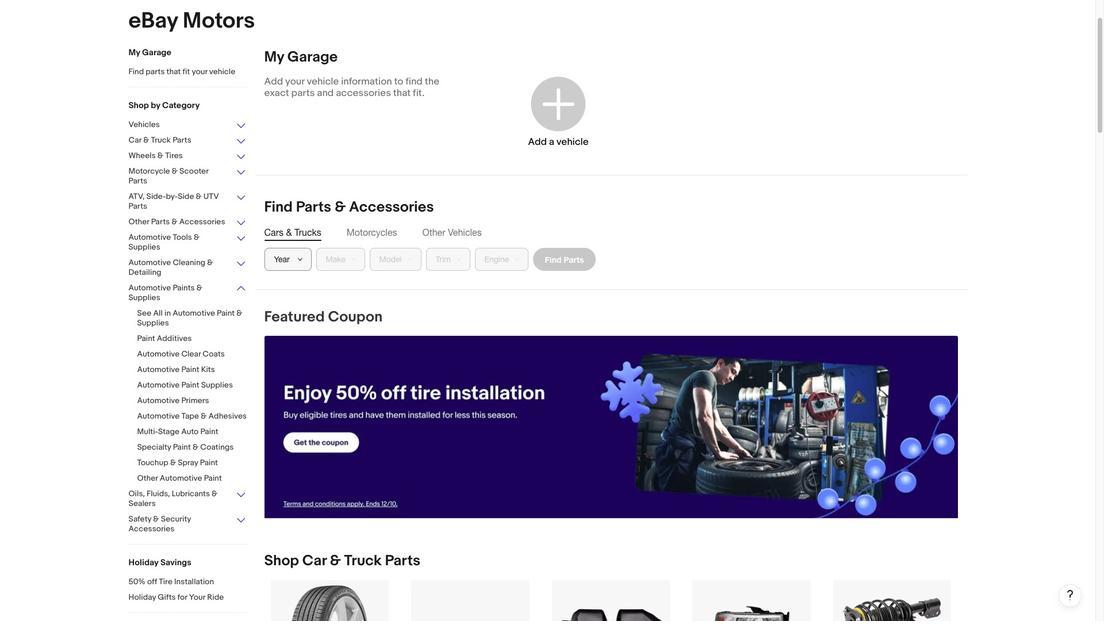 Task type: describe. For each thing, give the bounding box(es) containing it.
0 horizontal spatial accessories
[[129, 524, 175, 534]]

enjoy 50% off tire installation image
[[264, 336, 958, 518]]

paint up coatings
[[200, 427, 218, 437]]

2 vertical spatial other
[[137, 473, 158, 483]]

vehicles button
[[129, 120, 246, 131]]

your
[[189, 592, 205, 602]]

tab list containing cars & trucks
[[264, 226, 958, 239]]

0 horizontal spatial your
[[192, 67, 207, 77]]

multi-
[[137, 427, 158, 437]]

coupon
[[328, 308, 383, 326]]

adhesives
[[209, 411, 247, 421]]

supplies down kits
[[201, 380, 233, 390]]

parts inside add your vehicle information to find the exact parts and accessories that fit.
[[291, 87, 315, 99]]

trucks
[[294, 227, 321, 238]]

main content containing my garage
[[255, 48, 1082, 621]]

shop for shop car & truck parts
[[264, 552, 299, 570]]

add a vehicle
[[528, 136, 589, 148]]

motors
[[183, 7, 255, 35]]

find parts & accessories
[[264, 198, 434, 216]]

touchup & spray paint link
[[137, 458, 255, 469]]

car & truck parts button
[[129, 135, 246, 146]]

side
[[178, 192, 194, 201]]

sealers
[[129, 499, 156, 509]]

ebay
[[129, 7, 178, 35]]

truck for vehicles
[[151, 135, 171, 145]]

atv, side-by-side & utv parts button
[[129, 192, 246, 212]]

side-
[[146, 192, 166, 201]]

vehicle for add a vehicle
[[557, 136, 589, 148]]

coatings
[[200, 442, 234, 452]]

by-
[[166, 192, 178, 201]]

automotive primers link
[[137, 396, 255, 407]]

additives
[[157, 334, 192, 343]]

50%
[[129, 577, 145, 587]]

add a vehicle button
[[487, 60, 630, 163]]

automotive cleaning & detailing button
[[129, 258, 246, 278]]

tape
[[181, 411, 199, 421]]

supplies up see on the left of page
[[129, 293, 160, 303]]

see all in automotive paint & supplies link
[[137, 308, 255, 329]]

safety
[[129, 514, 151, 524]]

motorcycle
[[129, 166, 170, 176]]

vehicles inside vehicles car & truck parts wheels & tires motorcycle & scooter parts atv, side-by-side & utv parts other parts & accessories automotive tools & supplies automotive cleaning & detailing automotive paints & supplies see all in automotive paint & supplies paint additives automotive clear coats automotive paint kits automotive paint supplies automotive primers automotive tape & adhesives multi-stage auto paint specialty paint & coatings touchup & spray paint other automotive paint oils, fluids, lubricants & sealers safety & security accessories
[[129, 120, 160, 129]]

primers
[[181, 396, 209, 406]]

find parts that fit your vehicle link
[[129, 67, 246, 78]]

paints
[[173, 283, 195, 293]]

tools
[[173, 232, 192, 242]]

paint additives link
[[137, 334, 255, 345]]

your inside add your vehicle information to find the exact parts and accessories that fit.
[[285, 76, 305, 87]]

paint down automotive paint kits link
[[181, 380, 199, 390]]

automotive paints & supplies button
[[129, 283, 246, 304]]

featured
[[264, 308, 325, 326]]

add your vehicle information to find the exact parts and accessories that fit.
[[264, 76, 440, 99]]

automotive tape & adhesives link
[[137, 411, 255, 422]]

wheels & tires button
[[129, 151, 246, 162]]

vehicle for add your vehicle information to find the exact parts and accessories that fit.
[[307, 76, 339, 87]]

all
[[153, 308, 163, 318]]

find parts that fit your vehicle
[[129, 67, 235, 77]]

truck for shop
[[344, 552, 382, 570]]

find parts button
[[533, 248, 596, 271]]

shop car & truck parts
[[264, 552, 421, 570]]

paint up spray
[[173, 442, 191, 452]]

car for vehicles
[[129, 135, 142, 145]]

0 vertical spatial that
[[167, 67, 181, 77]]

stage
[[158, 427, 180, 437]]

paint down clear
[[181, 365, 199, 374]]

the
[[425, 76, 440, 87]]

fit.
[[413, 87, 425, 99]]

clear
[[181, 349, 201, 359]]

automotive clear coats link
[[137, 349, 255, 360]]

oils,
[[129, 489, 145, 499]]

parts inside find parts 'button'
[[564, 255, 584, 264]]

spray
[[178, 458, 198, 468]]

exact
[[264, 87, 289, 99]]

lubricants
[[172, 489, 210, 499]]

motorcycle & scooter parts button
[[129, 166, 246, 187]]

holiday inside "50% off tire installation holiday gifts for your ride"
[[129, 592, 156, 602]]

find for find parts
[[545, 255, 562, 264]]

1 holiday from the top
[[129, 557, 159, 568]]

touchup
[[137, 458, 168, 468]]

multi-stage auto paint link
[[137, 427, 255, 438]]

1 vertical spatial vehicles
[[448, 227, 482, 238]]

other automotive paint link
[[137, 473, 255, 484]]

50% off tire installation link
[[129, 577, 246, 588]]

1 horizontal spatial accessories
[[179, 217, 225, 227]]

see
[[137, 308, 151, 318]]

a
[[549, 136, 554, 148]]

other inside tab list
[[423, 227, 446, 238]]

other parts & accessories button
[[129, 217, 246, 228]]



Task type: locate. For each thing, give the bounding box(es) containing it.
tab list
[[264, 226, 958, 239]]

accessories down atv, side-by-side & utv parts "dropdown button"
[[179, 217, 225, 227]]

&
[[143, 135, 149, 145], [158, 151, 163, 160], [172, 166, 178, 176], [196, 192, 202, 201], [335, 198, 346, 216], [172, 217, 177, 227], [286, 227, 292, 238], [194, 232, 200, 242], [207, 258, 213, 267], [197, 283, 202, 293], [237, 308, 242, 318], [201, 411, 207, 421], [193, 442, 199, 452], [170, 458, 176, 468], [212, 489, 218, 499], [153, 514, 159, 524], [330, 552, 341, 570]]

holiday savings
[[129, 557, 191, 568]]

2 vertical spatial find
[[545, 255, 562, 264]]

0 vertical spatial shop
[[129, 100, 149, 111]]

installation
[[174, 577, 214, 587]]

accessories down sealers on the bottom of page
[[129, 524, 175, 534]]

information
[[341, 76, 392, 87]]

0 vertical spatial vehicles
[[129, 120, 160, 129]]

shop inside "main content"
[[264, 552, 299, 570]]

truck
[[151, 135, 171, 145], [344, 552, 382, 570]]

and
[[317, 87, 334, 99]]

1 horizontal spatial parts
[[291, 87, 315, 99]]

kits
[[201, 365, 215, 374]]

tire
[[159, 577, 173, 587]]

2 holiday from the top
[[129, 592, 156, 602]]

scooter
[[179, 166, 208, 176]]

holiday
[[129, 557, 159, 568], [129, 592, 156, 602]]

off
[[147, 577, 157, 587]]

1 horizontal spatial add
[[528, 136, 547, 148]]

1 horizontal spatial find
[[264, 198, 293, 216]]

that left fit
[[167, 67, 181, 77]]

my
[[129, 47, 140, 58], [264, 48, 284, 66]]

my inside "main content"
[[264, 48, 284, 66]]

for
[[178, 592, 187, 602]]

1 vertical spatial holiday
[[129, 592, 156, 602]]

vehicle inside add your vehicle information to find the exact parts and accessories that fit.
[[307, 76, 339, 87]]

that
[[167, 67, 181, 77], [393, 87, 411, 99]]

cleaning
[[173, 258, 205, 267]]

1 vertical spatial car
[[302, 552, 327, 570]]

2 horizontal spatial accessories
[[349, 198, 434, 216]]

by
[[151, 100, 160, 111]]

0 horizontal spatial find
[[129, 67, 144, 77]]

holiday down "50%"
[[129, 592, 156, 602]]

1 horizontal spatial that
[[393, 87, 411, 99]]

vehicle right fit
[[209, 67, 235, 77]]

auto
[[181, 427, 199, 437]]

atv,
[[129, 192, 145, 201]]

add left 'and'
[[264, 76, 283, 87]]

vehicle left information
[[307, 76, 339, 87]]

savings
[[160, 557, 191, 568]]

0 vertical spatial truck
[[151, 135, 171, 145]]

motorcycles
[[347, 227, 397, 238]]

holiday up "50%"
[[129, 557, 159, 568]]

automotive paint supplies link
[[137, 380, 255, 391]]

0 vertical spatial find
[[129, 67, 144, 77]]

0 horizontal spatial add
[[264, 76, 283, 87]]

vehicles car & truck parts wheels & tires motorcycle & scooter parts atv, side-by-side & utv parts other parts & accessories automotive tools & supplies automotive cleaning & detailing automotive paints & supplies see all in automotive paint & supplies paint additives automotive clear coats automotive paint kits automotive paint supplies automotive primers automotive tape & adhesives multi-stage auto paint specialty paint & coatings touchup & spray paint other automotive paint oils, fluids, lubricants & sealers safety & security accessories
[[129, 120, 247, 534]]

0 horizontal spatial truck
[[151, 135, 171, 145]]

find
[[129, 67, 144, 77], [264, 198, 293, 216], [545, 255, 562, 264]]

0 horizontal spatial parts
[[146, 67, 165, 77]]

coats
[[203, 349, 225, 359]]

1 horizontal spatial garage
[[288, 48, 338, 66]]

1 vertical spatial find
[[264, 198, 293, 216]]

0 horizontal spatial car
[[129, 135, 142, 145]]

50% off tire installation holiday gifts for your ride
[[129, 577, 224, 602]]

accessories
[[349, 198, 434, 216], [179, 217, 225, 227], [129, 524, 175, 534]]

fit
[[183, 67, 190, 77]]

paint up paint additives "link" on the left bottom of the page
[[217, 308, 235, 318]]

specialty paint & coatings link
[[137, 442, 255, 453]]

garage up 'and'
[[288, 48, 338, 66]]

1 horizontal spatial car
[[302, 552, 327, 570]]

1 vertical spatial add
[[528, 136, 547, 148]]

garage
[[142, 47, 171, 58], [288, 48, 338, 66]]

supplies up additives at the left bottom of page
[[137, 318, 169, 328]]

parts left fit
[[146, 67, 165, 77]]

parts
[[173, 135, 191, 145], [129, 176, 147, 186], [296, 198, 331, 216], [129, 201, 147, 211], [151, 217, 170, 227], [564, 255, 584, 264], [385, 552, 421, 570]]

featured coupon
[[264, 308, 383, 326]]

0 horizontal spatial my
[[129, 47, 140, 58]]

supplies
[[129, 242, 160, 252], [129, 293, 160, 303], [137, 318, 169, 328], [201, 380, 233, 390]]

fluids,
[[147, 489, 170, 499]]

vehicle
[[209, 67, 235, 77], [307, 76, 339, 87], [557, 136, 589, 148]]

None text field
[[264, 336, 958, 519]]

0 horizontal spatial vehicles
[[129, 120, 160, 129]]

1 vertical spatial truck
[[344, 552, 382, 570]]

automotive paint kits link
[[137, 365, 255, 376]]

0 horizontal spatial that
[[167, 67, 181, 77]]

find for find parts that fit your vehicle
[[129, 67, 144, 77]]

0 horizontal spatial shop
[[129, 100, 149, 111]]

that inside add your vehicle information to find the exact parts and accessories that fit.
[[393, 87, 411, 99]]

automotive tools & supplies button
[[129, 232, 246, 253]]

main content
[[255, 48, 1082, 621]]

accessories up "motorcycles"
[[349, 198, 434, 216]]

1 vertical spatial accessories
[[179, 217, 225, 227]]

your right fit
[[192, 67, 207, 77]]

wheels
[[129, 151, 156, 160]]

add left 'a'
[[528, 136, 547, 148]]

0 vertical spatial holiday
[[129, 557, 159, 568]]

0 horizontal spatial my garage
[[129, 47, 171, 58]]

utv
[[204, 192, 219, 201]]

paint down coatings
[[200, 458, 218, 468]]

1 horizontal spatial shop
[[264, 552, 299, 570]]

gifts
[[158, 592, 176, 602]]

1 horizontal spatial vehicle
[[307, 76, 339, 87]]

accessories
[[336, 87, 391, 99]]

help, opens dialogs image
[[1065, 590, 1076, 601]]

1 horizontal spatial your
[[285, 76, 305, 87]]

tires
[[165, 151, 183, 160]]

specialty
[[137, 442, 171, 452]]

1 vertical spatial that
[[393, 87, 411, 99]]

in
[[165, 308, 171, 318]]

1 vertical spatial parts
[[291, 87, 315, 99]]

cars
[[264, 227, 284, 238]]

0 vertical spatial car
[[129, 135, 142, 145]]

vehicle right 'a'
[[557, 136, 589, 148]]

ebay motors
[[129, 7, 255, 35]]

1 horizontal spatial vehicles
[[448, 227, 482, 238]]

1 horizontal spatial truck
[[344, 552, 382, 570]]

your left 'and'
[[285, 76, 305, 87]]

parts
[[146, 67, 165, 77], [291, 87, 315, 99]]

my up exact
[[264, 48, 284, 66]]

0 vertical spatial parts
[[146, 67, 165, 77]]

to
[[394, 76, 403, 87]]

that left fit. on the top left of page
[[393, 87, 411, 99]]

1 vertical spatial shop
[[264, 552, 299, 570]]

parts left 'and'
[[291, 87, 315, 99]]

shop for shop by category
[[129, 100, 149, 111]]

shop by category
[[129, 100, 200, 111]]

other
[[129, 217, 149, 227], [423, 227, 446, 238], [137, 473, 158, 483]]

0 vertical spatial add
[[264, 76, 283, 87]]

supplies up detailing
[[129, 242, 160, 252]]

find for find parts & accessories
[[264, 198, 293, 216]]

1 vertical spatial other
[[423, 227, 446, 238]]

add for add your vehicle information to find the exact parts and accessories that fit.
[[264, 76, 283, 87]]

your
[[192, 67, 207, 77], [285, 76, 305, 87]]

add a vehicle image
[[528, 73, 589, 134]]

shop
[[129, 100, 149, 111], [264, 552, 299, 570]]

car inside vehicles car & truck parts wheels & tires motorcycle & scooter parts atv, side-by-side & utv parts other parts & accessories automotive tools & supplies automotive cleaning & detailing automotive paints & supplies see all in automotive paint & supplies paint additives automotive clear coats automotive paint kits automotive paint supplies automotive primers automotive tape & adhesives multi-stage auto paint specialty paint & coatings touchup & spray paint other automotive paint oils, fluids, lubricants & sealers safety & security accessories
[[129, 135, 142, 145]]

0 horizontal spatial garage
[[142, 47, 171, 58]]

2 vertical spatial accessories
[[129, 524, 175, 534]]

security
[[161, 514, 191, 524]]

my garage up exact
[[264, 48, 338, 66]]

find parts
[[545, 255, 584, 264]]

holiday gifts for your ride link
[[129, 592, 246, 603]]

paint down see on the left of page
[[137, 334, 155, 343]]

vehicle inside button
[[557, 136, 589, 148]]

0 vertical spatial other
[[129, 217, 149, 227]]

ride
[[207, 592, 224, 602]]

paint down touchup & spray paint link
[[204, 473, 222, 483]]

1 horizontal spatial my
[[264, 48, 284, 66]]

add inside button
[[528, 136, 547, 148]]

other vehicles
[[423, 227, 482, 238]]

0 horizontal spatial vehicle
[[209, 67, 235, 77]]

find
[[406, 76, 423, 87]]

0 vertical spatial accessories
[[349, 198, 434, 216]]

2 horizontal spatial vehicle
[[557, 136, 589, 148]]

1 horizontal spatial my garage
[[264, 48, 338, 66]]

truck inside vehicles car & truck parts wheels & tires motorcycle & scooter parts atv, side-by-side & utv parts other parts & accessories automotive tools & supplies automotive cleaning & detailing automotive paints & supplies see all in automotive paint & supplies paint additives automotive clear coats automotive paint kits automotive paint supplies automotive primers automotive tape & adhesives multi-stage auto paint specialty paint & coatings touchup & spray paint other automotive paint oils, fluids, lubricants & sealers safety & security accessories
[[151, 135, 171, 145]]

garage up the find parts that fit your vehicle
[[142, 47, 171, 58]]

2 horizontal spatial find
[[545, 255, 562, 264]]

car for shop
[[302, 552, 327, 570]]

safety & security accessories button
[[129, 514, 246, 535]]

detailing
[[129, 267, 161, 277]]

my down ebay
[[129, 47, 140, 58]]

my garage
[[129, 47, 171, 58], [264, 48, 338, 66]]

category
[[162, 100, 200, 111]]

add for add a vehicle
[[528, 136, 547, 148]]

add inside add your vehicle information to find the exact parts and accessories that fit.
[[264, 76, 283, 87]]

car
[[129, 135, 142, 145], [302, 552, 327, 570]]

find inside 'button'
[[545, 255, 562, 264]]

my garage down ebay
[[129, 47, 171, 58]]



Task type: vqa. For each thing, say whether or not it's contained in the screenshot.
Find within button
yes



